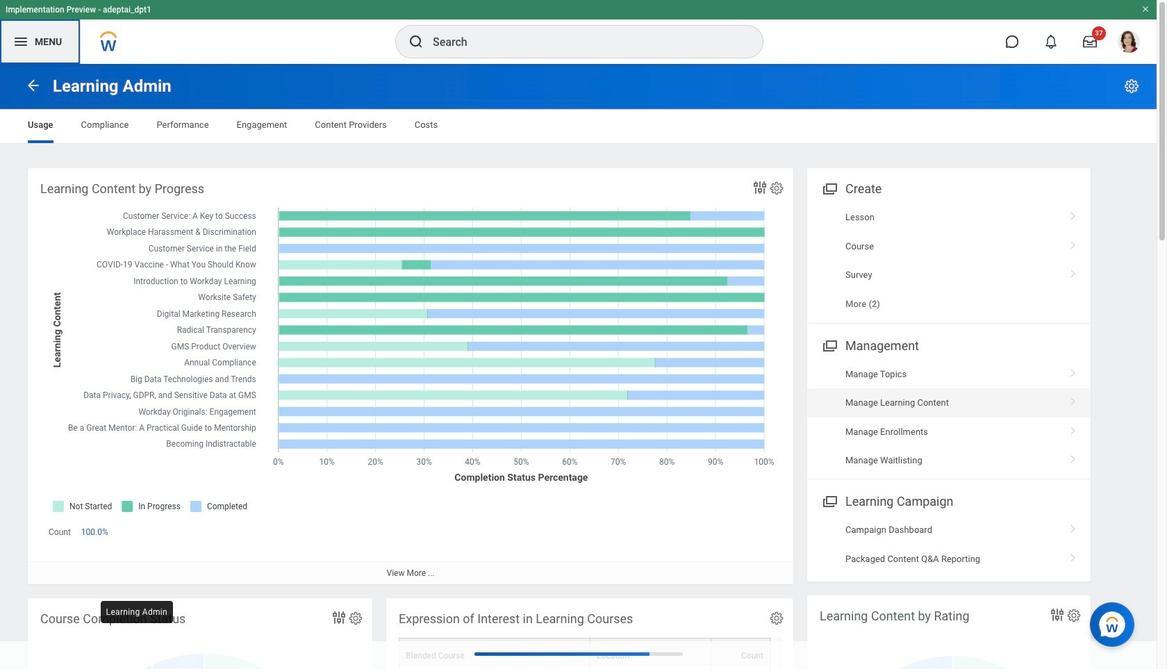 Task type: describe. For each thing, give the bounding box(es) containing it.
3 list from the top
[[808, 516, 1091, 574]]

inbox large image
[[1084, 35, 1098, 49]]

course completion status element
[[28, 599, 373, 669]]

menu group image
[[820, 492, 839, 511]]

2 list from the top
[[808, 360, 1091, 475]]

configure this page image
[[1124, 78, 1141, 95]]

search image
[[408, 33, 425, 50]]

1 row from the top
[[399, 638, 771, 666]]

menu group image for first list from the top of the page
[[820, 179, 839, 197]]

configure and view chart data image
[[331, 610, 348, 626]]

expression of interest in learning courses element
[[387, 599, 794, 669]]

4 chevron right image from the top
[[1065, 549, 1083, 563]]

2 cell from the left
[[591, 666, 712, 669]]

configure course completion status image
[[348, 611, 364, 626]]

learning content by progress element
[[28, 168, 794, 585]]

configure expression of interest in learning courses image
[[770, 611, 785, 626]]

configure learning content by rating image
[[1067, 608, 1082, 624]]

3 cell from the left
[[712, 666, 771, 669]]



Task type: locate. For each thing, give the bounding box(es) containing it.
2 vertical spatial list
[[808, 516, 1091, 574]]

main content
[[0, 64, 1158, 669]]

1 vertical spatial menu group image
[[820, 335, 839, 354]]

0 vertical spatial menu group image
[[820, 179, 839, 197]]

1 menu group image from the top
[[820, 179, 839, 197]]

row
[[399, 638, 771, 666], [399, 666, 771, 669]]

profile logan mcneil image
[[1119, 31, 1141, 56]]

notifications large image
[[1045, 35, 1059, 49]]

menu group image for 2nd list from the bottom
[[820, 335, 839, 354]]

2 chevron right image from the top
[[1065, 393, 1083, 407]]

menu group image
[[820, 179, 839, 197], [820, 335, 839, 354]]

justify image
[[13, 33, 29, 50]]

list
[[808, 203, 1091, 319], [808, 360, 1091, 475], [808, 516, 1091, 574]]

1 chevron right image from the top
[[1065, 207, 1083, 221]]

close environment banner image
[[1142, 5, 1151, 13]]

cell
[[399, 666, 591, 669], [591, 666, 712, 669], [712, 666, 771, 669]]

configure and view chart data image
[[1050, 607, 1066, 624]]

4 chevron right image from the top
[[1065, 422, 1083, 436]]

1 chevron right image from the top
[[1065, 265, 1083, 279]]

1 list from the top
[[808, 203, 1091, 319]]

previous page image
[[25, 77, 42, 94]]

5 chevron right image from the top
[[1065, 450, 1083, 464]]

1 cell from the left
[[399, 666, 591, 669]]

1 vertical spatial list
[[808, 360, 1091, 475]]

2 chevron right image from the top
[[1065, 236, 1083, 250]]

Search Workday  search field
[[433, 26, 735, 57]]

2 row from the top
[[399, 666, 771, 669]]

3 chevron right image from the top
[[1065, 364, 1083, 378]]

learning content by rating element
[[808, 596, 1091, 669]]

chevron right image
[[1065, 265, 1083, 279], [1065, 393, 1083, 407], [1065, 520, 1083, 534], [1065, 549, 1083, 563]]

chevron right image
[[1065, 207, 1083, 221], [1065, 236, 1083, 250], [1065, 364, 1083, 378], [1065, 422, 1083, 436], [1065, 450, 1083, 464]]

tab list
[[14, 110, 1144, 143]]

banner
[[0, 0, 1158, 64]]

3 chevron right image from the top
[[1065, 520, 1083, 534]]

2 menu group image from the top
[[820, 335, 839, 354]]

0 vertical spatial list
[[808, 203, 1091, 319]]

list item
[[808, 389, 1091, 417]]



Task type: vqa. For each thing, say whether or not it's contained in the screenshot.
1st chevron right image from the bottom of the page
yes



